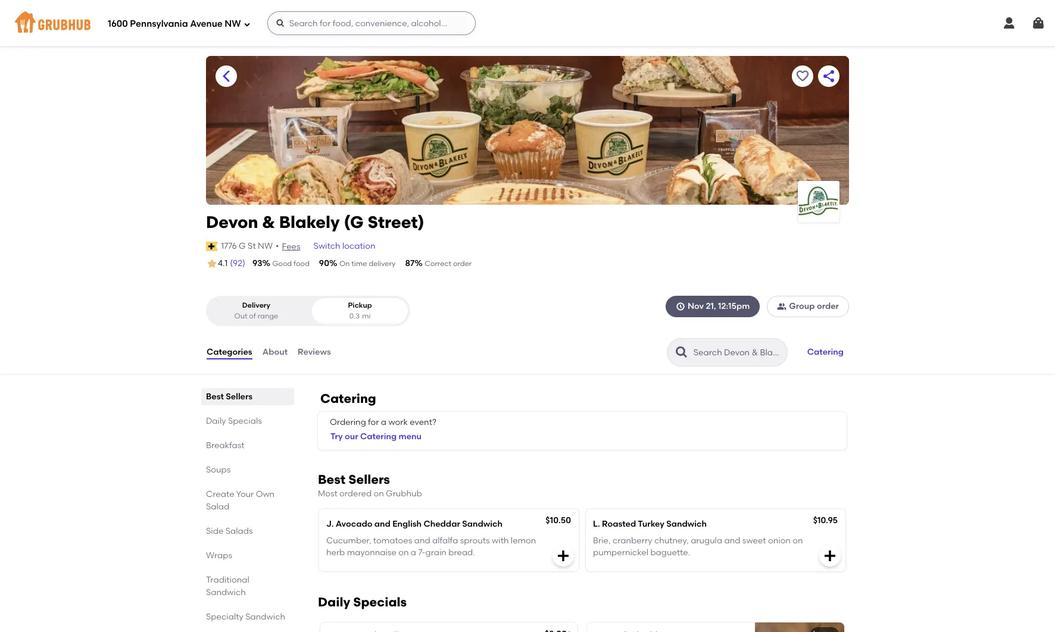 Task type: locate. For each thing, give the bounding box(es) containing it.
best
[[206, 392, 224, 402], [318, 472, 345, 487]]

1 vertical spatial catering
[[320, 391, 376, 406]]

1 horizontal spatial daily specials
[[318, 595, 407, 609]]

0 horizontal spatial svg image
[[275, 18, 285, 28]]

sandwich
[[462, 519, 502, 529], [666, 519, 707, 529], [206, 588, 246, 598], [245, 612, 285, 622]]

specials down mayonnaise
[[353, 595, 407, 609]]

• fees
[[276, 241, 300, 252]]

svg image
[[1002, 16, 1016, 30], [275, 18, 285, 28]]

•
[[276, 241, 279, 251]]

and for english
[[374, 519, 391, 529]]

catering down group order
[[807, 347, 844, 357]]

sandwich up sprouts
[[462, 519, 502, 529]]

mayonnaise
[[347, 548, 396, 558]]

1 horizontal spatial and
[[414, 536, 430, 546]]

1 vertical spatial order
[[817, 301, 839, 311]]

sellers up daily specials tab
[[226, 392, 253, 402]]

best inside tab
[[206, 392, 224, 402]]

1 vertical spatial best
[[318, 472, 345, 487]]

sandwich down 'traditional'
[[206, 588, 246, 598]]

our
[[345, 432, 358, 442]]

onion
[[768, 536, 791, 546]]

sellers
[[226, 392, 253, 402], [348, 472, 390, 487]]

a inside ordering for a work event? try our catering menu
[[381, 417, 386, 428]]

tomatoes
[[373, 536, 412, 546]]

and up "7-"
[[414, 536, 430, 546]]

cucumber,
[[326, 536, 371, 546]]

1 horizontal spatial best
[[318, 472, 345, 487]]

catering inside ordering for a work event? try our catering menu
[[360, 432, 397, 442]]

daily specials inside tab
[[206, 416, 262, 426]]

caret left icon image
[[219, 69, 233, 83]]

share icon image
[[822, 69, 836, 83]]

devon & blakely (g street)
[[206, 212, 424, 232]]

daily
[[206, 416, 226, 426], [318, 595, 350, 609]]

0 horizontal spatial order
[[453, 260, 472, 268]]

2 horizontal spatial on
[[793, 536, 803, 546]]

2 horizontal spatial and
[[724, 536, 740, 546]]

1600
[[108, 18, 128, 29]]

with
[[492, 536, 509, 546]]

1 horizontal spatial specials
[[353, 595, 407, 609]]

english
[[392, 519, 422, 529]]

0 horizontal spatial specials
[[228, 416, 262, 426]]

1 horizontal spatial svg image
[[1002, 16, 1016, 30]]

catering down for
[[360, 432, 397, 442]]

wraps tab
[[206, 550, 289, 562]]

main navigation navigation
[[0, 0, 1055, 46]]

on right ordered
[[374, 489, 384, 499]]

on down tomatoes
[[398, 548, 409, 558]]

nw left •
[[258, 241, 273, 251]]

daily down herb
[[318, 595, 350, 609]]

1776 g st nw button
[[220, 240, 273, 253]]

catering inside button
[[807, 347, 844, 357]]

1 horizontal spatial sellers
[[348, 472, 390, 487]]

sellers inside tab
[[226, 392, 253, 402]]

0 vertical spatial a
[[381, 417, 386, 428]]

catering up ordering
[[320, 391, 376, 406]]

star icon image
[[206, 258, 218, 270]]

best sellers most ordered on grubhub
[[318, 472, 422, 499]]

sandwich inside traditional sandwich
[[206, 588, 246, 598]]

nw
[[225, 18, 241, 29], [258, 241, 273, 251]]

svg image
[[1031, 16, 1046, 30], [243, 21, 250, 28], [676, 302, 685, 312], [556, 549, 570, 563], [823, 549, 837, 563]]

own
[[256, 489, 275, 500]]

fees button
[[281, 240, 301, 254]]

nw inside button
[[258, 241, 273, 251]]

order inside button
[[817, 301, 839, 311]]

try
[[330, 432, 343, 442]]

90
[[319, 258, 329, 269]]

1 horizontal spatial nw
[[258, 241, 273, 251]]

daily specials
[[206, 416, 262, 426], [318, 595, 407, 609]]

option group
[[206, 296, 410, 326]]

on
[[339, 260, 350, 268]]

about button
[[262, 331, 288, 374]]

order for group order
[[817, 301, 839, 311]]

daily specials down the best sellers
[[206, 416, 262, 426]]

best sellers
[[206, 392, 253, 402]]

1 horizontal spatial on
[[398, 548, 409, 558]]

daily specials down mayonnaise
[[318, 595, 407, 609]]

side
[[206, 526, 223, 536]]

0 vertical spatial catering
[[807, 347, 844, 357]]

arugula
[[691, 536, 722, 546]]

order
[[453, 260, 472, 268], [817, 301, 839, 311]]

$10.50
[[546, 515, 571, 526]]

option group containing delivery out of range
[[206, 296, 410, 326]]

0 horizontal spatial best
[[206, 392, 224, 402]]

nw inside main navigation navigation
[[225, 18, 241, 29]]

1 vertical spatial specials
[[353, 595, 407, 609]]

good
[[272, 260, 292, 268]]

0 vertical spatial order
[[453, 260, 472, 268]]

0 vertical spatial daily
[[206, 416, 226, 426]]

2 vertical spatial on
[[398, 548, 409, 558]]

specials
[[228, 416, 262, 426], [353, 595, 407, 609]]

nov 21, 12:15pm
[[688, 301, 750, 311]]

svg image inside "nov 21, 12:15pm" button
[[676, 302, 685, 312]]

best up most
[[318, 472, 345, 487]]

0 horizontal spatial a
[[381, 417, 386, 428]]

and up tomatoes
[[374, 519, 391, 529]]

correct
[[425, 260, 451, 268]]

order right correct
[[453, 260, 472, 268]]

0 vertical spatial best
[[206, 392, 224, 402]]

0 horizontal spatial and
[[374, 519, 391, 529]]

0 horizontal spatial daily
[[206, 416, 226, 426]]

broccoli cheddar soup image
[[755, 622, 844, 632]]

catering
[[807, 347, 844, 357], [320, 391, 376, 406], [360, 432, 397, 442]]

on
[[374, 489, 384, 499], [793, 536, 803, 546], [398, 548, 409, 558]]

menu
[[399, 432, 422, 442]]

0 vertical spatial specials
[[228, 416, 262, 426]]

delivery
[[369, 260, 396, 268]]

sellers up ordered
[[348, 472, 390, 487]]

specials up breakfast tab
[[228, 416, 262, 426]]

traditional sandwich
[[206, 575, 249, 598]]

mi
[[362, 312, 371, 320]]

0 horizontal spatial nw
[[225, 18, 241, 29]]

0 vertical spatial daily specials
[[206, 416, 262, 426]]

2 vertical spatial catering
[[360, 432, 397, 442]]

save this restaurant image
[[795, 69, 810, 83]]

turkey
[[638, 519, 664, 529]]

(g
[[344, 212, 364, 232]]

a inside cucumber, tomatoes and alfalfa sprouts with lemon herb mayonnaise on a 7-grain bread.
[[411, 548, 416, 558]]

traditional sandwich tab
[[206, 574, 289, 599]]

1 vertical spatial a
[[411, 548, 416, 558]]

best inside "best sellers most ordered on grubhub"
[[318, 472, 345, 487]]

Search for food, convenience, alcohol... search field
[[267, 11, 476, 35]]

order right "group"
[[817, 301, 839, 311]]

(92)
[[230, 258, 245, 269]]

sellers inside "best sellers most ordered on grubhub"
[[348, 472, 390, 487]]

on right onion
[[793, 536, 803, 546]]

j.
[[326, 519, 334, 529]]

nw for 1600 pennsylvania avenue nw
[[225, 18, 241, 29]]

nw for 1776 g st nw
[[258, 241, 273, 251]]

on inside cucumber, tomatoes and alfalfa sprouts with lemon herb mayonnaise on a 7-grain bread.
[[398, 548, 409, 558]]

0 vertical spatial sellers
[[226, 392, 253, 402]]

1 horizontal spatial a
[[411, 548, 416, 558]]

0 vertical spatial on
[[374, 489, 384, 499]]

1 vertical spatial on
[[793, 536, 803, 546]]

on inside brie, cranberry chutney, arugula and sweet onion on pumpernickel baguette.
[[793, 536, 803, 546]]

0 horizontal spatial sellers
[[226, 392, 253, 402]]

alfalfa
[[432, 536, 458, 546]]

0.3
[[349, 312, 360, 320]]

sellers for best sellers most ordered on grubhub
[[348, 472, 390, 487]]

nw right avenue
[[225, 18, 241, 29]]

good food
[[272, 260, 309, 268]]

21,
[[706, 301, 716, 311]]

1 vertical spatial sellers
[[348, 472, 390, 487]]

best up daily specials tab
[[206, 392, 224, 402]]

and inside cucumber, tomatoes and alfalfa sprouts with lemon herb mayonnaise on a 7-grain bread.
[[414, 536, 430, 546]]

a left "7-"
[[411, 548, 416, 558]]

pickup 0.3 mi
[[348, 301, 372, 320]]

create your own salad tab
[[206, 488, 289, 513]]

daily up the breakfast on the bottom left of the page
[[206, 416, 226, 426]]

0 horizontal spatial daily specials
[[206, 416, 262, 426]]

0 vertical spatial nw
[[225, 18, 241, 29]]

1 horizontal spatial order
[[817, 301, 839, 311]]

1 horizontal spatial daily
[[318, 595, 350, 609]]

0 horizontal spatial on
[[374, 489, 384, 499]]

1 vertical spatial nw
[[258, 241, 273, 251]]

a right for
[[381, 417, 386, 428]]

roasted
[[602, 519, 636, 529]]

sandwich down traditional sandwich tab
[[245, 612, 285, 622]]

and for alfalfa
[[414, 536, 430, 546]]

and left "sweet"
[[724, 536, 740, 546]]



Task type: describe. For each thing, give the bounding box(es) containing it.
specialty sandwich tab
[[206, 611, 289, 623]]

ordering
[[330, 417, 366, 428]]

range
[[258, 312, 278, 320]]

breakfast
[[206, 441, 244, 451]]

reviews
[[298, 347, 331, 357]]

avenue
[[190, 18, 223, 29]]

devon & blakely (g street) logo image
[[798, 185, 840, 218]]

daily specials tab
[[206, 415, 289, 428]]

order for correct order
[[453, 260, 472, 268]]

1776 g st nw
[[221, 241, 273, 251]]

side salads tab
[[206, 525, 289, 538]]

people icon image
[[777, 302, 787, 312]]

g
[[239, 241, 246, 251]]

pennsylvania
[[130, 18, 188, 29]]

st
[[248, 241, 256, 251]]

categories button
[[206, 331, 253, 374]]

switch location
[[314, 241, 375, 251]]

grain
[[425, 548, 446, 558]]

fees
[[282, 242, 300, 252]]

about
[[262, 347, 288, 357]]

nov 21, 12:15pm button
[[666, 296, 760, 318]]

devon
[[206, 212, 258, 232]]

soups tab
[[206, 464, 289, 476]]

breakfast tab
[[206, 439, 289, 452]]

sellers for best sellers
[[226, 392, 253, 402]]

switch
[[314, 241, 340, 251]]

street)
[[368, 212, 424, 232]]

and inside brie, cranberry chutney, arugula and sweet onion on pumpernickel baguette.
[[724, 536, 740, 546]]

catering button
[[802, 339, 849, 366]]

ordering for a work event? try our catering menu
[[330, 417, 436, 442]]

categories
[[207, 347, 252, 357]]

87
[[405, 258, 415, 269]]

your
[[236, 489, 254, 500]]

search icon image
[[674, 345, 689, 360]]

chutney,
[[654, 536, 689, 546]]

group order button
[[767, 296, 849, 318]]

subscription pass image
[[206, 242, 218, 251]]

most
[[318, 489, 337, 499]]

of
[[249, 312, 256, 320]]

herb
[[326, 548, 345, 558]]

sprouts
[[460, 536, 490, 546]]

sweet
[[742, 536, 766, 546]]

cranberry
[[613, 536, 652, 546]]

delivery
[[242, 301, 270, 310]]

specialty sandwich
[[206, 612, 285, 622]]

side salads
[[206, 526, 253, 536]]

ordered
[[339, 489, 372, 499]]

work
[[388, 417, 408, 428]]

on inside "best sellers most ordered on grubhub"
[[374, 489, 384, 499]]

Search Devon & Blakely (G Street) search field
[[692, 347, 783, 358]]

reviews button
[[297, 331, 332, 374]]

pumpernickel
[[593, 548, 648, 558]]

soups
[[206, 465, 231, 475]]

grubhub
[[386, 489, 422, 499]]

best for best sellers most ordered on grubhub
[[318, 472, 345, 487]]

for
[[368, 417, 379, 428]]

location
[[342, 241, 375, 251]]

correct order
[[425, 260, 472, 268]]

1776
[[221, 241, 237, 251]]

group order
[[789, 301, 839, 311]]

7-
[[418, 548, 425, 558]]

4.1
[[218, 258, 228, 269]]

blakely
[[279, 212, 340, 232]]

cheddar
[[424, 519, 460, 529]]

group
[[789, 301, 815, 311]]

salads
[[225, 526, 253, 536]]

sandwich inside specialty sandwich tab
[[245, 612, 285, 622]]

lemon
[[511, 536, 536, 546]]

bread.
[[448, 548, 475, 558]]

save this restaurant button
[[792, 65, 813, 87]]

12:15pm
[[718, 301, 750, 311]]

out
[[234, 312, 247, 320]]

$10.95
[[813, 515, 838, 526]]

avocado
[[336, 519, 372, 529]]

try our catering menu button
[[325, 424, 427, 450]]

brie,
[[593, 536, 611, 546]]

event?
[[410, 417, 436, 428]]

l.
[[593, 519, 600, 529]]

food
[[294, 260, 309, 268]]

best for best sellers
[[206, 392, 224, 402]]

best sellers tab
[[206, 391, 289, 403]]

switch location button
[[313, 240, 376, 253]]

1600 pennsylvania avenue nw
[[108, 18, 241, 29]]

specials inside tab
[[228, 416, 262, 426]]

specialty
[[206, 612, 243, 622]]

1 vertical spatial daily specials
[[318, 595, 407, 609]]

&
[[262, 212, 275, 232]]

sandwich up the chutney,
[[666, 519, 707, 529]]

time
[[351, 260, 367, 268]]

1 vertical spatial daily
[[318, 595, 350, 609]]

create your own salad
[[206, 489, 275, 512]]

93
[[252, 258, 262, 269]]

daily inside tab
[[206, 416, 226, 426]]

salad
[[206, 502, 229, 512]]

delivery out of range
[[234, 301, 278, 320]]

j. avocado and english cheddar sandwich
[[326, 519, 502, 529]]

nov
[[688, 301, 704, 311]]

traditional
[[206, 575, 249, 585]]



Task type: vqa. For each thing, say whether or not it's contained in the screenshot.
0.3
yes



